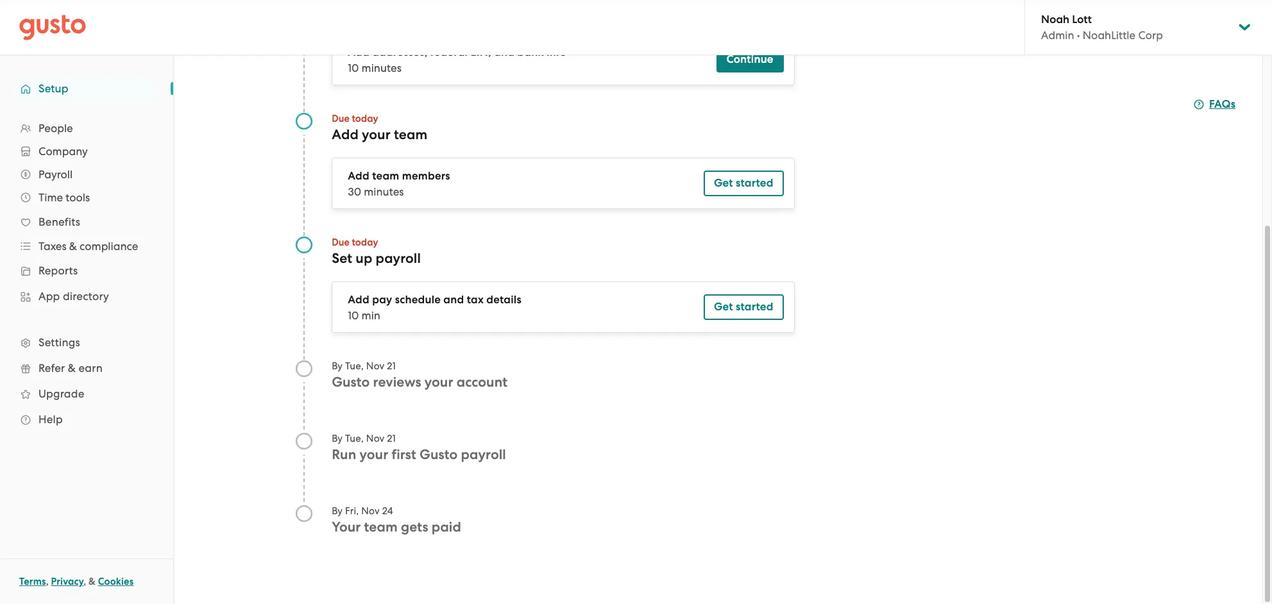 Task type: locate. For each thing, give the bounding box(es) containing it.
terms , privacy , & cookies
[[19, 576, 134, 588]]

2 vertical spatial team
[[364, 519, 398, 536]]

0 vertical spatial your
[[362, 126, 391, 143]]

, left privacy
[[46, 576, 49, 588]]

team down 24
[[364, 519, 398, 536]]

tue, up run at left bottom
[[345, 433, 364, 445]]

circle blank image for gusto reviews your account
[[295, 360, 313, 378]]

1 vertical spatial 10
[[348, 309, 359, 322]]

nov left 24
[[361, 505, 380, 517]]

1 vertical spatial tue,
[[345, 433, 364, 445]]

tue, inside by tue, nov 21 run your first gusto payroll
[[345, 433, 364, 445]]

your inside due today add your team
[[362, 126, 391, 143]]

tue, inside by tue, nov 21 gusto reviews your account
[[345, 360, 364, 372]]

1 horizontal spatial gusto
[[420, 446, 458, 463]]

payroll button
[[13, 163, 160, 186]]

by inside by tue, nov 21 gusto reviews your account
[[332, 360, 343, 372]]

add inside add team members 30 minutes
[[348, 169, 369, 183]]

reports
[[38, 264, 78, 277]]

time
[[38, 191, 63, 204]]

0 vertical spatial due
[[332, 113, 350, 124]]

& inside taxes & compliance "dropdown button"
[[69, 240, 77, 253]]

21 inside by tue, nov 21 run your first gusto payroll
[[387, 433, 396, 445]]

minutes right 30
[[364, 185, 404, 198]]

& for compliance
[[69, 240, 77, 253]]

2 vertical spatial by
[[332, 505, 343, 517]]

team left members on the top left of the page
[[372, 169, 399, 183]]

2 get from the top
[[714, 300, 733, 314]]

& left earn
[[68, 362, 76, 375]]

tue, for run
[[345, 433, 364, 445]]

1 today from the top
[[352, 113, 378, 124]]

lott
[[1072, 13, 1092, 26]]

add inside add pay schedule and tax details 10 min
[[348, 293, 369, 307]]

time tools
[[38, 191, 90, 204]]

noah lott admin • noahlittle corp
[[1041, 13, 1163, 42]]

,
[[46, 576, 49, 588], [84, 576, 86, 588]]

1 vertical spatial and
[[443, 293, 464, 307]]

2 circle blank image from the top
[[295, 432, 313, 450]]

and left tax
[[443, 293, 464, 307]]

team inside due today add your team
[[394, 126, 427, 143]]

10
[[348, 62, 359, 74], [348, 309, 359, 322]]

by inside by tue, nov 21 run your first gusto payroll
[[332, 433, 343, 445]]

admin
[[1041, 29, 1074, 42]]

add pay schedule and tax details 10 min
[[348, 293, 521, 322]]

0 vertical spatial tue,
[[345, 360, 364, 372]]

1 get from the top
[[714, 176, 733, 190]]

tools
[[66, 191, 90, 204]]

1 21 from the top
[[387, 360, 396, 372]]

3 circle blank image from the top
[[295, 505, 313, 523]]

& for earn
[[68, 362, 76, 375]]

nov inside by tue, nov 21 run your first gusto payroll
[[366, 433, 385, 445]]

1 get started from the top
[[714, 176, 773, 190]]

& inside refer & earn link
[[68, 362, 76, 375]]

1 vertical spatial by
[[332, 433, 343, 445]]

gusto inside by tue, nov 21 run your first gusto payroll
[[420, 446, 458, 463]]

your inside by tue, nov 21 run your first gusto payroll
[[360, 446, 388, 463]]

add for add team members
[[348, 169, 369, 183]]

get started button for set up payroll
[[704, 294, 784, 320]]

terms
[[19, 576, 46, 588]]

nov for your
[[366, 433, 385, 445]]

payroll inside due today set up payroll
[[376, 250, 421, 267]]

2 started from the top
[[736, 300, 773, 314]]

noahlittle
[[1083, 29, 1136, 42]]

home image
[[19, 14, 86, 40]]

minutes down addresses,
[[362, 62, 401, 74]]

nov inside by tue, nov 21 gusto reviews your account
[[366, 360, 385, 372]]

1 vertical spatial get started
[[714, 300, 773, 314]]

nov
[[366, 360, 385, 372], [366, 433, 385, 445], [361, 505, 380, 517]]

get for set up payroll
[[714, 300, 733, 314]]

fri,
[[345, 505, 359, 517]]

upgrade
[[38, 387, 84, 400]]

1 horizontal spatial ,
[[84, 576, 86, 588]]

due
[[332, 113, 350, 124], [332, 237, 350, 248]]

tax
[[467, 293, 484, 307]]

1 vertical spatial due
[[332, 237, 350, 248]]

1 horizontal spatial and
[[494, 46, 515, 59]]

& left the cookies
[[89, 576, 96, 588]]

2 21 from the top
[[387, 433, 396, 445]]

add inside add addresses, federal ein, and bank info 10 minutes
[[348, 46, 369, 59]]

and inside add pay schedule and tax details 10 min
[[443, 293, 464, 307]]

nov inside by fri, nov 24 your team gets paid
[[361, 505, 380, 517]]

1 vertical spatial nov
[[366, 433, 385, 445]]

3 by from the top
[[332, 505, 343, 517]]

nov down 'reviews'
[[366, 433, 385, 445]]

due today add your team
[[332, 113, 427, 143]]

0 vertical spatial get started button
[[704, 171, 784, 196]]

21
[[387, 360, 396, 372], [387, 433, 396, 445]]

1 vertical spatial started
[[736, 300, 773, 314]]

0 vertical spatial get started
[[714, 176, 773, 190]]

cookies
[[98, 576, 134, 588]]

paid
[[432, 519, 461, 536]]

get started button
[[704, 171, 784, 196], [704, 294, 784, 320]]

company
[[38, 145, 88, 158]]

payroll
[[376, 250, 421, 267], [461, 446, 506, 463]]

1 vertical spatial &
[[68, 362, 76, 375]]

2 vertical spatial &
[[89, 576, 96, 588]]

by inside by fri, nov 24 your team gets paid
[[332, 505, 343, 517]]

0 vertical spatial 21
[[387, 360, 396, 372]]

1 by from the top
[[332, 360, 343, 372]]

taxes & compliance button
[[13, 235, 160, 258]]

minutes
[[362, 62, 401, 74], [364, 185, 404, 198]]

get started for team
[[714, 176, 773, 190]]

privacy
[[51, 576, 84, 588]]

app directory
[[38, 290, 109, 303]]

add
[[348, 46, 369, 59], [332, 126, 359, 143], [348, 169, 369, 183], [348, 293, 369, 307]]

1 vertical spatial minutes
[[364, 185, 404, 198]]

&
[[69, 240, 77, 253], [68, 362, 76, 375], [89, 576, 96, 588]]

1 get started button from the top
[[704, 171, 784, 196]]

2 due from the top
[[332, 237, 350, 248]]

1 vertical spatial team
[[372, 169, 399, 183]]

circle blank image
[[295, 360, 313, 378], [295, 432, 313, 450], [295, 505, 313, 523]]

continue
[[726, 53, 773, 66]]

24
[[382, 505, 393, 517]]

21 up 'reviews'
[[387, 360, 396, 372]]

1 vertical spatial 21
[[387, 433, 396, 445]]

nov for reviews
[[366, 360, 385, 372]]

team
[[394, 126, 427, 143], [372, 169, 399, 183], [364, 519, 398, 536]]

2 , from the left
[[84, 576, 86, 588]]

0 vertical spatial nov
[[366, 360, 385, 372]]

add for add addresses, federal ein, and bank info
[[348, 46, 369, 59]]

& right "taxes"
[[69, 240, 77, 253]]

1 vertical spatial circle blank image
[[295, 432, 313, 450]]

list containing people
[[0, 117, 173, 432]]

help link
[[13, 408, 160, 431]]

2 tue, from the top
[[345, 433, 364, 445]]

2 10 from the top
[[348, 309, 359, 322]]

gusto right 'first'
[[420, 446, 458, 463]]

0 vertical spatial started
[[736, 176, 773, 190]]

tue, for gusto
[[345, 360, 364, 372]]

run
[[332, 446, 356, 463]]

1 vertical spatial get started button
[[704, 294, 784, 320]]

get
[[714, 176, 733, 190], [714, 300, 733, 314]]

0 horizontal spatial ,
[[46, 576, 49, 588]]

team inside add team members 30 minutes
[[372, 169, 399, 183]]

0 vertical spatial minutes
[[362, 62, 401, 74]]

circle blank image for your team gets paid
[[295, 505, 313, 523]]

and right ein,
[[494, 46, 515, 59]]

21 for reviews
[[387, 360, 396, 372]]

by tue, nov 21 run your first gusto payroll
[[332, 433, 506, 463]]

1 started from the top
[[736, 176, 773, 190]]

1 vertical spatial your
[[424, 374, 453, 391]]

1 10 from the top
[[348, 62, 359, 74]]

0 vertical spatial by
[[332, 360, 343, 372]]

tue, down min
[[345, 360, 364, 372]]

setup link
[[13, 77, 160, 100]]

gusto inside by tue, nov 21 gusto reviews your account
[[332, 374, 370, 391]]

your
[[362, 126, 391, 143], [424, 374, 453, 391], [360, 446, 388, 463]]

2 vertical spatial circle blank image
[[295, 505, 313, 523]]

your right 'reviews'
[[424, 374, 453, 391]]

gusto navigation element
[[0, 55, 173, 453]]

0 vertical spatial circle blank image
[[295, 360, 313, 378]]

list
[[0, 117, 173, 432]]

get started
[[714, 176, 773, 190], [714, 300, 773, 314]]

people
[[38, 122, 73, 135]]

1 vertical spatial gusto
[[420, 446, 458, 463]]

team up members on the top left of the page
[[394, 126, 427, 143]]

tue,
[[345, 360, 364, 372], [345, 433, 364, 445]]

0 vertical spatial and
[[494, 46, 515, 59]]

21 up 'first'
[[387, 433, 396, 445]]

, left the cookies
[[84, 576, 86, 588]]

nov up 'reviews'
[[366, 360, 385, 372]]

0 vertical spatial get
[[714, 176, 733, 190]]

2 get started button from the top
[[704, 294, 784, 320]]

2 vertical spatial your
[[360, 446, 388, 463]]

your
[[332, 519, 361, 536]]

1 vertical spatial payroll
[[461, 446, 506, 463]]

1 horizontal spatial payroll
[[461, 446, 506, 463]]

your right run at left bottom
[[360, 446, 388, 463]]

and
[[494, 46, 515, 59], [443, 293, 464, 307]]

started for team
[[736, 176, 773, 190]]

today inside due today set up payroll
[[352, 237, 378, 248]]

gusto left 'reviews'
[[332, 374, 370, 391]]

by for run your first gusto payroll
[[332, 433, 343, 445]]

1 due from the top
[[332, 113, 350, 124]]

circle blank image for run your first gusto payroll
[[295, 432, 313, 450]]

today inside due today add your team
[[352, 113, 378, 124]]

taxes
[[38, 240, 66, 253]]

due inside due today set up payroll
[[332, 237, 350, 248]]

terms link
[[19, 576, 46, 588]]

0 horizontal spatial and
[[443, 293, 464, 307]]

taxes & compliance
[[38, 240, 138, 253]]

0 vertical spatial 10
[[348, 62, 359, 74]]

10 inside add pay schedule and tax details 10 min
[[348, 309, 359, 322]]

0 vertical spatial today
[[352, 113, 378, 124]]

1 circle blank image from the top
[[295, 360, 313, 378]]

0 vertical spatial gusto
[[332, 374, 370, 391]]

bank
[[517, 46, 544, 59]]

2 today from the top
[[352, 237, 378, 248]]

1 vertical spatial today
[[352, 237, 378, 248]]

0 horizontal spatial gusto
[[332, 374, 370, 391]]

0 vertical spatial &
[[69, 240, 77, 253]]

21 for your
[[387, 433, 396, 445]]

due inside due today add your team
[[332, 113, 350, 124]]

0 horizontal spatial payroll
[[376, 250, 421, 267]]

payroll inside by tue, nov 21 run your first gusto payroll
[[461, 446, 506, 463]]

2 get started from the top
[[714, 300, 773, 314]]

2 vertical spatial nov
[[361, 505, 380, 517]]

1 tue, from the top
[[345, 360, 364, 372]]

21 inside by tue, nov 21 gusto reviews your account
[[387, 360, 396, 372]]

by
[[332, 360, 343, 372], [332, 433, 343, 445], [332, 505, 343, 517]]

ein,
[[470, 46, 491, 59]]

compliance
[[80, 240, 138, 253]]

app
[[38, 290, 60, 303]]

people button
[[13, 117, 160, 140]]

today
[[352, 113, 378, 124], [352, 237, 378, 248]]

get started button for add your team
[[704, 171, 784, 196]]

0 vertical spatial team
[[394, 126, 427, 143]]

1 vertical spatial get
[[714, 300, 733, 314]]

0 vertical spatial payroll
[[376, 250, 421, 267]]

your up add team members 30 minutes
[[362, 126, 391, 143]]

2 by from the top
[[332, 433, 343, 445]]

started
[[736, 176, 773, 190], [736, 300, 773, 314]]



Task type: vqa. For each thing, say whether or not it's contained in the screenshot.
1st Get started from the bottom of the page
yes



Task type: describe. For each thing, give the bounding box(es) containing it.
by for your team gets paid
[[332, 505, 343, 517]]

1 , from the left
[[46, 576, 49, 588]]

get started for payroll
[[714, 300, 773, 314]]

help
[[38, 413, 63, 426]]

schedule
[[395, 293, 441, 307]]

today for your
[[352, 113, 378, 124]]

refer
[[38, 362, 65, 375]]

settings link
[[13, 331, 160, 354]]

reviews
[[373, 374, 421, 391]]

earn
[[79, 362, 103, 375]]

app directory link
[[13, 285, 160, 308]]

due for set up payroll
[[332, 237, 350, 248]]

company button
[[13, 140, 160, 163]]

by tue, nov 21 gusto reviews your account
[[332, 360, 508, 391]]

pay
[[372, 293, 392, 307]]

gets
[[401, 519, 428, 536]]

add for add pay schedule and tax details
[[348, 293, 369, 307]]

faqs
[[1209, 98, 1236, 111]]

settings
[[38, 336, 80, 349]]

benefits link
[[13, 210, 160, 233]]

first
[[392, 446, 416, 463]]

due for add your team
[[332, 113, 350, 124]]

account
[[456, 374, 508, 391]]

up
[[356, 250, 372, 267]]

minutes inside add addresses, federal ein, and bank info 10 minutes
[[362, 62, 401, 74]]

10 inside add addresses, federal ein, and bank info 10 minutes
[[348, 62, 359, 74]]

continue button
[[716, 47, 784, 72]]

add team members 30 minutes
[[348, 169, 450, 198]]

get for add your team
[[714, 176, 733, 190]]

set
[[332, 250, 352, 267]]

reports link
[[13, 259, 160, 282]]

nov for team
[[361, 505, 380, 517]]

payroll
[[38, 168, 73, 181]]

directory
[[63, 290, 109, 303]]

corp
[[1138, 29, 1163, 42]]

and inside add addresses, federal ein, and bank info 10 minutes
[[494, 46, 515, 59]]

minutes inside add team members 30 minutes
[[364, 185, 404, 198]]

benefits
[[38, 216, 80, 228]]

•
[[1077, 29, 1080, 42]]

faqs button
[[1194, 97, 1236, 112]]

members
[[402, 169, 450, 183]]

by for gusto reviews your account
[[332, 360, 343, 372]]

add addresses, federal ein, and bank info 10 minutes
[[348, 46, 567, 74]]

30
[[348, 185, 361, 198]]

refer & earn
[[38, 362, 103, 375]]

by fri, nov 24 your team gets paid
[[332, 505, 461, 536]]

your inside by tue, nov 21 gusto reviews your account
[[424, 374, 453, 391]]

setup
[[38, 82, 68, 95]]

privacy link
[[51, 576, 84, 588]]

due today set up payroll
[[332, 237, 421, 267]]

addresses,
[[372, 46, 428, 59]]

team inside by fri, nov 24 your team gets paid
[[364, 519, 398, 536]]

time tools button
[[13, 186, 160, 209]]

refer & earn link
[[13, 357, 160, 380]]

federal
[[430, 46, 468, 59]]

upgrade link
[[13, 382, 160, 405]]

today for up
[[352, 237, 378, 248]]

info
[[547, 46, 567, 59]]

cookies button
[[98, 574, 134, 589]]

add inside due today add your team
[[332, 126, 359, 143]]

min
[[362, 309, 380, 322]]

details
[[486, 293, 521, 307]]

noah
[[1041, 13, 1069, 26]]

started for payroll
[[736, 300, 773, 314]]



